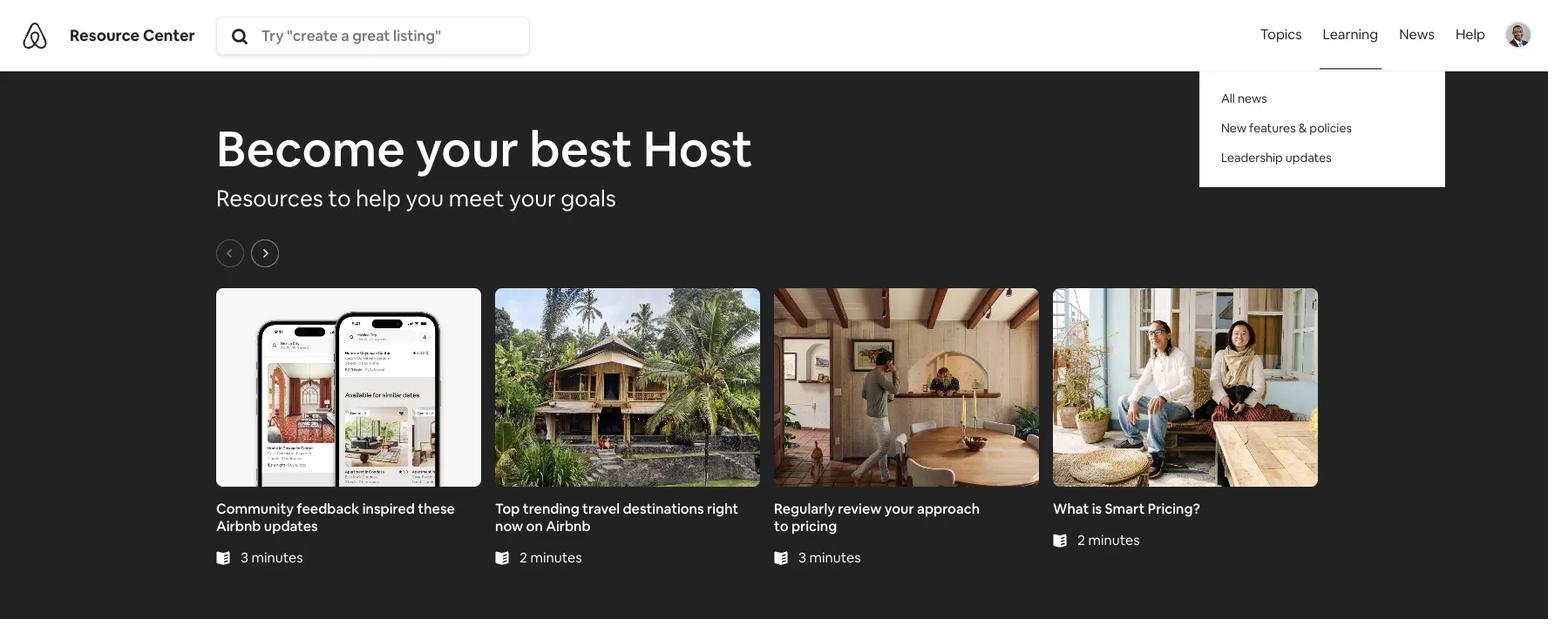 Task type: describe. For each thing, give the bounding box(es) containing it.
resources
[[216, 184, 323, 214]]

3 minutes for airbnb updates
[[241, 550, 303, 568]]

trending
[[523, 501, 580, 519]]

leadership updates
[[1222, 150, 1332, 166]]

topics button
[[1257, 0, 1306, 74]]

approach
[[917, 501, 980, 519]]

is
[[1092, 501, 1102, 519]]

policies
[[1310, 120, 1352, 136]]

ben's account image
[[1507, 23, 1531, 47]]

regularly
[[774, 501, 835, 519]]

new features & policies link
[[1222, 113, 1424, 143]]

feedback
[[297, 501, 360, 519]]

top trending travel destinations right now on airbnb
[[495, 501, 739, 537]]

these
[[418, 501, 455, 519]]

minutes for is
[[1089, 532, 1140, 551]]

now
[[495, 518, 523, 537]]

all
[[1222, 91, 1236, 106]]

news
[[1238, 91, 1268, 106]]

new features & policies
[[1222, 120, 1352, 136]]

become your best host resources to help you meet your goals
[[216, 117, 753, 214]]

news
[[1400, 26, 1435, 44]]

top
[[495, 501, 520, 519]]

minutes for review
[[810, 550, 861, 568]]

smart pricing?
[[1105, 501, 1201, 519]]

3 for regularly review your approach to pricing
[[799, 550, 807, 568]]

2 for what
[[1078, 532, 1086, 551]]

what
[[1053, 501, 1089, 519]]

travel
[[583, 501, 620, 519]]

learning
[[1323, 26, 1379, 44]]

resource
[[70, 25, 140, 45]]

destinations
[[623, 501, 704, 519]]

review
[[838, 501, 882, 519]]

to
[[328, 184, 351, 214]]

leadership updates link
[[1222, 143, 1424, 173]]

2 minutes for is
[[1078, 532, 1140, 551]]



Task type: vqa. For each thing, say whether or not it's contained in the screenshot.
rules
no



Task type: locate. For each thing, give the bounding box(es) containing it.
your right review
[[885, 501, 914, 519]]

resource center link
[[70, 25, 195, 45]]

side by side phone screens show listings available for the guest's original dates and for checking in a day earlier or later. image
[[216, 289, 481, 488], [216, 289, 481, 488]]

2 3 from the left
[[799, 550, 807, 568]]

2 3 minutes from the left
[[799, 550, 861, 568]]

1 horizontal spatial 2
[[1078, 532, 1086, 551]]

all news link
[[1222, 84, 1424, 113]]

a person holding a mug and a cell phone walks past a dining table toward a bright window as another person looks on. image
[[774, 289, 1039, 488], [774, 289, 1039, 488]]

2 minutes
[[1078, 532, 1140, 551], [520, 550, 582, 568]]

2 down what
[[1078, 532, 1086, 551]]

0 horizontal spatial your
[[416, 117, 519, 181]]

topics
[[1261, 26, 1302, 44]]

help
[[1456, 26, 1486, 44]]

updates
[[1286, 150, 1332, 166]]

2 minutes for trending
[[520, 550, 582, 568]]

0 horizontal spatial 2 minutes
[[520, 550, 582, 568]]

Search text field
[[261, 26, 526, 45]]

minutes for feedback
[[252, 550, 303, 568]]

0 horizontal spatial 2
[[520, 550, 528, 568]]

your up meet at the left of the page
[[416, 117, 519, 181]]

regularly review your approach to pricing
[[774, 501, 980, 537]]

0 horizontal spatial 3 minutes
[[241, 550, 303, 568]]

0 horizontal spatial 3
[[241, 550, 249, 568]]

3
[[241, 550, 249, 568], [799, 550, 807, 568]]

3 minutes for to pricing
[[799, 550, 861, 568]]

learning button
[[1313, 0, 1389, 70]]

help link
[[1446, 0, 1496, 70]]

minutes down to pricing
[[810, 550, 861, 568]]

three people sit on the front steps of a place listed on airbnb in bali facing large tropical trees and vegetation. image
[[495, 289, 760, 488], [495, 289, 760, 488]]

all news
[[1222, 91, 1268, 106]]

airbnb updates
[[216, 518, 318, 537]]

1 horizontal spatial your
[[885, 501, 914, 519]]

new
[[1222, 120, 1247, 136]]

become
[[216, 117, 405, 181]]

center
[[143, 25, 195, 45]]

3 for community feedback inspired these airbnb updates
[[241, 550, 249, 568]]

2 minutes down on airbnb
[[520, 550, 582, 568]]

2
[[1078, 532, 1086, 551], [520, 550, 528, 568]]

0 vertical spatial your
[[416, 117, 519, 181]]

1 horizontal spatial 3 minutes
[[799, 550, 861, 568]]

your inside regularly review your approach to pricing
[[885, 501, 914, 519]]

1 3 minutes from the left
[[241, 550, 303, 568]]

2 for top
[[520, 550, 528, 568]]

two people sit on a balcony bench just outside large open windows near potted trees, a table, and a spiral staircase. image
[[1053, 289, 1318, 488], [1053, 289, 1318, 488]]

you
[[406, 184, 444, 214]]

minutes down airbnb updates
[[252, 550, 303, 568]]

1 horizontal spatial 3
[[799, 550, 807, 568]]

community
[[216, 501, 294, 519]]

minutes for trending
[[531, 550, 582, 568]]

inspired
[[362, 501, 415, 519]]

what is smart pricing?
[[1053, 501, 1201, 519]]

3 down to pricing
[[799, 550, 807, 568]]

on airbnb
[[526, 518, 591, 537]]

2 minutes down is on the right
[[1078, 532, 1140, 551]]

minutes
[[1089, 532, 1140, 551], [252, 550, 303, 568], [531, 550, 582, 568], [810, 550, 861, 568]]

1 3 from the left
[[241, 550, 249, 568]]

your
[[416, 117, 519, 181], [885, 501, 914, 519]]

community feedback inspired these airbnb updates
[[216, 501, 455, 537]]

your inside 'become your best host resources to help you meet your goals'
[[416, 117, 519, 181]]

help
[[356, 184, 401, 214]]

features
[[1250, 120, 1296, 136]]

resource center
[[70, 25, 195, 45]]

to pricing
[[774, 518, 837, 537]]

minutes down on airbnb
[[531, 550, 582, 568]]

meet
[[449, 184, 505, 214]]

1 vertical spatial your
[[885, 501, 914, 519]]

best host
[[529, 117, 753, 181]]

leadership
[[1222, 150, 1283, 166]]

3 down airbnb updates
[[241, 550, 249, 568]]

3 minutes down to pricing
[[799, 550, 861, 568]]

&
[[1299, 120, 1307, 136]]

your goals
[[510, 184, 616, 214]]

minutes down what is smart pricing? on the bottom of the page
[[1089, 532, 1140, 551]]

right
[[707, 501, 739, 519]]

2 down now at left bottom
[[520, 550, 528, 568]]

3 minutes down airbnb updates
[[241, 550, 303, 568]]

1 horizontal spatial 2 minutes
[[1078, 532, 1140, 551]]

3 minutes
[[241, 550, 303, 568], [799, 550, 861, 568]]

news button
[[1389, 0, 1446, 70]]



